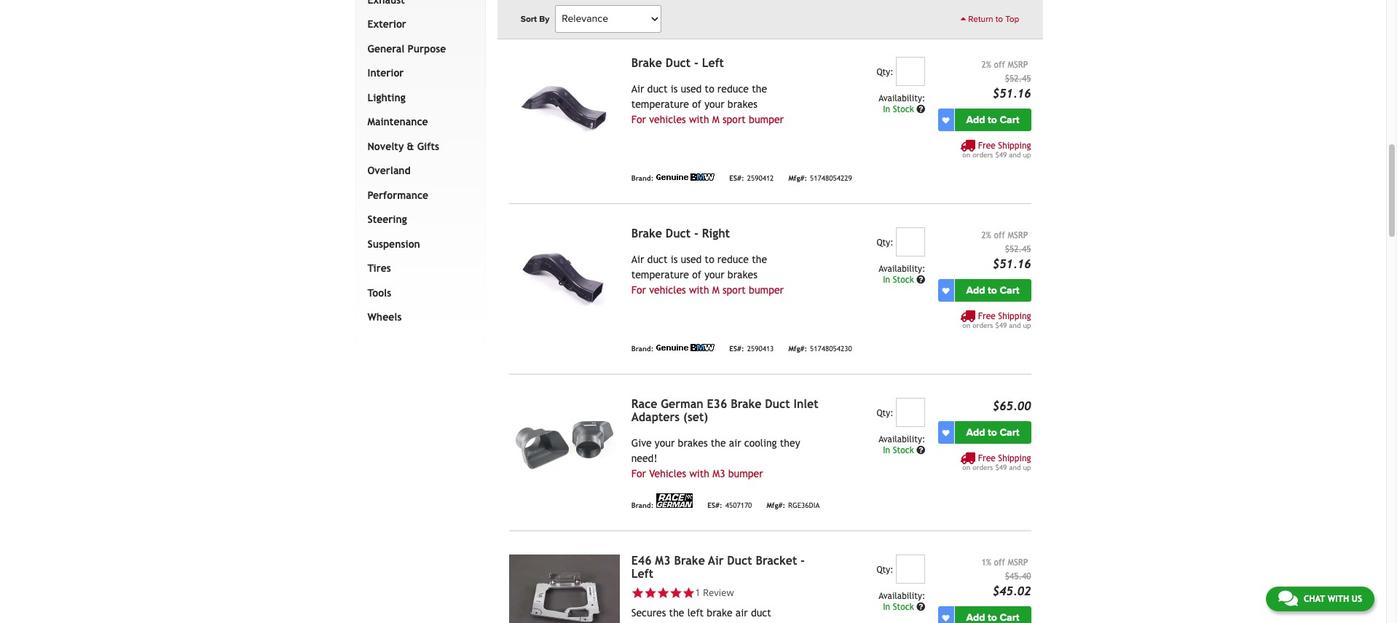 Task type: describe. For each thing, give the bounding box(es) containing it.
1 brand: from the top
[[632, 4, 654, 12]]

the inside give your brakes the air cooling they need! for vehicles with m3 bumper
[[711, 438, 726, 449]]

up for brake duct - left
[[1023, 151, 1031, 159]]

add to wish list image for brake duct - left
[[943, 117, 950, 124]]

rge36dia
[[788, 501, 820, 509]]

qty: for brake duct - right
[[877, 238, 894, 248]]

brand: advanced auto fabrication
[[632, 4, 744, 12]]

1 1 review link from the left
[[632, 586, 820, 600]]

2 vertical spatial duct
[[751, 607, 772, 619]]

brake inside e46 m3 brake air duct bracket - left
[[674, 554, 705, 568]]

of for right
[[692, 269, 702, 281]]

with down brake duct - left
[[689, 114, 709, 126]]

general purpose link
[[365, 37, 470, 61]]

steering link
[[365, 208, 470, 232]]

return
[[969, 14, 994, 24]]

shipping for brake duct - left
[[999, 141, 1031, 151]]

your for left
[[705, 99, 725, 110]]

interior
[[368, 67, 404, 79]]

bumper inside give your brakes the air cooling they need! for vehicles with m3 bumper
[[728, 468, 763, 480]]

availability: for brake duct - left
[[879, 94, 926, 104]]

fabrication
[[707, 4, 744, 12]]

duct inside race german e36 brake duct inlet adapters (set)
[[765, 397, 790, 411]]

overland link
[[365, 159, 470, 183]]

interior link
[[365, 61, 470, 86]]

$51.16 for brake duct - left
[[993, 87, 1031, 101]]

es#: 4507170
[[708, 501, 752, 509]]

chat with us link
[[1266, 587, 1375, 611]]

2590412
[[747, 174, 774, 182]]

cart for brake duct - right
[[1000, 285, 1020, 297]]

4 qty: from the top
[[877, 565, 894, 575]]

brake down advanced
[[632, 56, 662, 70]]

race german e36 brake duct inlet adapters (set)
[[632, 397, 819, 424]]

general purpose
[[368, 43, 446, 55]]

gifts
[[417, 140, 439, 152]]

brakes for brake duct - right
[[728, 269, 758, 281]]

general
[[368, 43, 405, 55]]

msrp for brake duct - right
[[1008, 231, 1029, 241]]

wheels link
[[365, 306, 470, 330]]

chat
[[1304, 594, 1326, 604]]

$45.40
[[1005, 572, 1031, 582]]

bumper for left
[[749, 114, 784, 126]]

duct inside e46 m3 brake air duct bracket - left
[[727, 554, 752, 568]]

1% off msrp $45.40 $45.02
[[982, 558, 1031, 599]]

comments image
[[1279, 589, 1298, 607]]

used for left
[[681, 83, 702, 95]]

genuine bmw - corporate logo image for left
[[657, 174, 715, 181]]

- for right
[[694, 227, 699, 241]]

for for brake duct - left
[[632, 114, 646, 126]]

brand: for brake duct - left
[[632, 174, 654, 182]]

availability: for brake duct - right
[[879, 264, 926, 274]]

reduce for brake duct - right
[[718, 254, 749, 266]]

e36
[[707, 397, 727, 411]]

1%
[[982, 558, 992, 568]]

maintenance link
[[365, 110, 470, 135]]

temperature for brake duct - left
[[632, 99, 689, 110]]

msrp for brake duct - left
[[1008, 60, 1029, 70]]

on for brake duct - left
[[963, 151, 971, 159]]

auto
[[690, 4, 705, 12]]

novelty
[[368, 140, 404, 152]]

mfg#: 51748054230
[[789, 345, 852, 353]]

chat with us
[[1304, 594, 1363, 604]]

caret up image
[[961, 15, 966, 23]]

by
[[539, 14, 550, 24]]

free shipping on orders $49 and up for race german e36 brake duct inlet adapters (set)
[[963, 454, 1031, 472]]

2% for left
[[982, 60, 992, 70]]

mfg#: for race german e36 brake duct inlet adapters (set)
[[767, 501, 786, 509]]

genuine bmw - corporate logo image for right
[[657, 344, 715, 352]]

e46 m3 brake air duct bracket - left
[[632, 554, 805, 581]]

add to wish list image for brake duct - right
[[943, 287, 950, 294]]

4 in from the top
[[883, 602, 891, 612]]

brake
[[707, 607, 733, 619]]

performance link
[[365, 183, 470, 208]]

tires
[[368, 263, 391, 274]]

m for right
[[712, 285, 720, 296]]

for inside give your brakes the air cooling they need! for vehicles with m3 bumper
[[632, 468, 646, 480]]

lighting
[[368, 92, 406, 103]]

duct left right
[[666, 227, 691, 241]]

(set)
[[684, 411, 708, 424]]

e46
[[632, 554, 652, 568]]

with down right
[[689, 285, 709, 296]]

of for left
[[692, 99, 702, 110]]

exterior link
[[365, 13, 470, 37]]

add to cart for brake duct - right
[[967, 285, 1020, 297]]

$49 for brake duct - right
[[996, 322, 1007, 330]]

german
[[661, 397, 704, 411]]

and for brake duct - right
[[1009, 322, 1021, 330]]

mfg#: for brake duct - left
[[789, 174, 807, 182]]

inlet
[[794, 397, 819, 411]]

purpose
[[408, 43, 446, 55]]

brand: for brake duct - right
[[632, 345, 654, 353]]

$49 for brake duct - left
[[996, 151, 1007, 159]]

duct for brake duct - left
[[647, 83, 668, 95]]

bracket
[[756, 554, 797, 568]]

cooling
[[745, 438, 777, 449]]

add to cart for brake duct - left
[[967, 114, 1020, 126]]

and for brake duct - left
[[1009, 151, 1021, 159]]

give
[[632, 438, 652, 449]]

wheels
[[368, 311, 402, 323]]

on for race german e36 brake duct inlet adapters (set)
[[963, 464, 971, 472]]

es#: 2590412
[[730, 174, 774, 182]]

1 star image from the left
[[632, 587, 644, 600]]

suspension link
[[365, 232, 470, 257]]

51748054229
[[810, 174, 852, 182]]

tires link
[[365, 257, 470, 281]]

add to cart button for race german e36 brake duct inlet adapters (set)
[[955, 422, 1031, 444]]

give your brakes the air cooling they need! for vehicles with m3 bumper
[[632, 438, 800, 480]]

es#: for left
[[730, 174, 744, 182]]

add for race german e36 brake duct inlet adapters (set)
[[967, 427, 986, 439]]

sport for brake duct - left
[[723, 114, 746, 126]]

up for brake duct - right
[[1023, 322, 1031, 330]]

- inside e46 m3 brake air duct bracket - left
[[801, 554, 805, 568]]

sort by
[[521, 14, 550, 24]]

availability: for race german e36 brake duct inlet adapters (set)
[[879, 435, 926, 445]]

0 vertical spatial left
[[702, 56, 724, 70]]

2 star image from the left
[[644, 587, 657, 600]]

shipping for race german e36 brake duct inlet adapters (set)
[[999, 454, 1031, 464]]

mfg#: rge36dia
[[767, 501, 820, 509]]

orders for race german e36 brake duct inlet adapters (set)
[[973, 464, 993, 472]]

orders for brake duct - left
[[973, 151, 993, 159]]

novelty & gifts
[[368, 140, 439, 152]]

lighting link
[[365, 86, 470, 110]]

brake duct - left
[[632, 56, 724, 70]]

race
[[632, 397, 658, 411]]

right
[[702, 227, 730, 241]]

used for right
[[681, 254, 702, 266]]

secures
[[632, 607, 666, 619]]

question circle image for race german e36 brake duct inlet adapters (set)
[[917, 446, 926, 455]]

&
[[407, 140, 414, 152]]

2% for right
[[982, 231, 992, 241]]

in for race german e36 brake duct inlet adapters (set)
[[883, 446, 891, 456]]

es#129194 - 51717892797 - e46 m3 brake air duct bracket - left - secures the left brake air duct - genuine bmw - bmw image
[[509, 555, 620, 623]]

air inside e46 m3 brake air duct bracket - left
[[708, 554, 724, 568]]

performance
[[368, 189, 429, 201]]

$45.02
[[993, 585, 1031, 599]]

return to top link
[[961, 12, 1020, 26]]

1
[[695, 586, 701, 599]]

$52.45 for right
[[1005, 244, 1031, 255]]

they
[[780, 438, 800, 449]]

sort
[[521, 14, 537, 24]]

in stock for brake duct - right
[[883, 275, 917, 285]]

$52.45 for left
[[1005, 74, 1031, 84]]

4 stock from the top
[[893, 602, 914, 612]]



Task type: vqa. For each thing, say whether or not it's contained in the screenshot.
Novelty & Gifts LINK
yes



Task type: locate. For each thing, give the bounding box(es) containing it.
1 2% off msrp $52.45 $51.16 from the top
[[982, 60, 1031, 101]]

3 free from the top
[[978, 454, 996, 464]]

your right give
[[655, 438, 675, 449]]

3 $49 from the top
[[996, 464, 1007, 472]]

question circle image for brake duct - left
[[917, 105, 926, 114]]

2 2% off msrp $52.45 $51.16 from the top
[[982, 231, 1031, 271]]

0 vertical spatial duct
[[647, 83, 668, 95]]

1 vertical spatial off
[[994, 231, 1006, 241]]

2 vertical spatial free shipping on orders $49 and up
[[963, 454, 1031, 472]]

1 vertical spatial left
[[632, 567, 654, 581]]

1 is from the top
[[671, 83, 678, 95]]

3 msrp from the top
[[1008, 558, 1029, 568]]

2 vertical spatial air
[[708, 554, 724, 568]]

0 vertical spatial reduce
[[718, 83, 749, 95]]

used down brake duct - right
[[681, 254, 702, 266]]

0 horizontal spatial left
[[632, 567, 654, 581]]

sport down right
[[723, 285, 746, 296]]

2 question circle image from the top
[[917, 276, 926, 285]]

1 vertical spatial add to cart
[[967, 285, 1020, 297]]

up
[[1023, 151, 1031, 159], [1023, 322, 1031, 330], [1023, 464, 1031, 472]]

2 vertical spatial shipping
[[999, 454, 1031, 464]]

vehicles for right
[[649, 285, 686, 296]]

1 vertical spatial mfg#:
[[789, 345, 807, 353]]

top
[[1006, 14, 1020, 24]]

add for brake duct - right
[[967, 285, 986, 297]]

1 in from the top
[[883, 105, 891, 115]]

on for brake duct - right
[[963, 322, 971, 330]]

0 vertical spatial m3
[[713, 468, 725, 480]]

for down brake duct - left
[[632, 114, 646, 126]]

2% off msrp $52.45 $51.16
[[982, 60, 1031, 101], [982, 231, 1031, 271]]

3 off from the top
[[994, 558, 1006, 568]]

sport for brake duct - right
[[723, 285, 746, 296]]

3 for from the top
[[632, 468, 646, 480]]

question circle image for brake duct - right
[[917, 276, 926, 285]]

1 cart from the top
[[1000, 114, 1020, 126]]

0 vertical spatial free
[[978, 141, 996, 151]]

add to cart button for brake duct - left
[[955, 109, 1031, 131]]

4507170
[[726, 501, 752, 509]]

2 star image from the left
[[670, 587, 683, 600]]

your down right
[[705, 269, 725, 281]]

bumper
[[749, 114, 784, 126], [749, 285, 784, 296], [728, 468, 763, 480]]

1 vertical spatial duct
[[647, 254, 668, 266]]

es#2590413 - 51748054230 - brake duct - right - air duct is used to reduce the temperature of your brakes - genuine bmw - bmw image
[[509, 228, 620, 311]]

0 vertical spatial orders
[[973, 151, 993, 159]]

1 vertical spatial of
[[692, 269, 702, 281]]

3 orders from the top
[[973, 464, 993, 472]]

us
[[1352, 594, 1363, 604]]

orders for brake duct - right
[[973, 322, 993, 330]]

3 shipping from the top
[[999, 454, 1031, 464]]

of down brake duct - left
[[692, 99, 702, 110]]

0 vertical spatial genuine bmw - corporate logo image
[[657, 174, 715, 181]]

es#2590412 - 51748054229 - brake duct - left - air duct is used to reduce the temperature of your brakes - genuine bmw - bmw image
[[509, 57, 620, 140]]

0 vertical spatial off
[[994, 60, 1006, 70]]

es#4507170 - rge36dia - race german e36 brake duct inlet adapters (set) - give your brakes the air cooling they need! - race german - bmw image
[[509, 398, 620, 481]]

1 vertical spatial msrp
[[1008, 231, 1029, 241]]

need!
[[632, 453, 658, 464]]

0 vertical spatial air
[[729, 438, 741, 449]]

orders
[[973, 151, 993, 159], [973, 322, 993, 330], [973, 464, 993, 472]]

left down fabrication
[[702, 56, 724, 70]]

1 reduce from the top
[[718, 83, 749, 95]]

reduce down right
[[718, 254, 749, 266]]

stock for race german e36 brake duct inlet adapters (set)
[[893, 446, 914, 456]]

2 $49 from the top
[[996, 322, 1007, 330]]

4 brand: from the top
[[632, 501, 654, 509]]

1 vertical spatial is
[[671, 254, 678, 266]]

qty: for brake duct - left
[[877, 67, 894, 78]]

0 vertical spatial free shipping on orders $49 and up
[[963, 141, 1031, 159]]

stock for brake duct - left
[[893, 105, 914, 115]]

with inside give your brakes the air cooling they need! for vehicles with m3 bumper
[[690, 468, 710, 480]]

4 availability: from the top
[[879, 591, 926, 601]]

left up secures
[[632, 567, 654, 581]]

1 msrp from the top
[[1008, 60, 1029, 70]]

2 vertical spatial brakes
[[678, 438, 708, 449]]

msrp for e46 m3 brake air duct bracket - left
[[1008, 558, 1029, 568]]

air duct is used to reduce the temperature of your brakes for vehicles with m sport bumper for left
[[632, 83, 784, 126]]

2 air duct is used to reduce the temperature of your brakes for vehicles with m sport bumper from the top
[[632, 254, 784, 296]]

2 vertical spatial up
[[1023, 464, 1031, 472]]

0 vertical spatial 2%
[[982, 60, 992, 70]]

1 free from the top
[[978, 141, 996, 151]]

1 add from the top
[[967, 114, 986, 126]]

1 temperature from the top
[[632, 99, 689, 110]]

0 vertical spatial $52.45
[[1005, 74, 1031, 84]]

1 review link
[[632, 586, 820, 600], [695, 586, 734, 600]]

1 review
[[695, 586, 734, 599]]

1 stock from the top
[[893, 105, 914, 115]]

add to cart button
[[955, 109, 1031, 131], [955, 279, 1031, 302], [955, 422, 1031, 444]]

51748054230
[[810, 345, 852, 353]]

1 vertical spatial used
[[681, 254, 702, 266]]

brake duct - right link
[[632, 227, 730, 241]]

es#: left 4507170
[[708, 501, 723, 509]]

with left 'us'
[[1328, 594, 1350, 604]]

add to cart
[[967, 114, 1020, 126], [967, 285, 1020, 297], [967, 427, 1020, 439]]

free shipping on orders $49 and up
[[963, 141, 1031, 159], [963, 311, 1031, 330], [963, 454, 1031, 472]]

3 add to wish list image from the top
[[943, 429, 950, 436]]

up for race german e36 brake duct inlet adapters (set)
[[1023, 464, 1031, 472]]

1 qty: from the top
[[877, 67, 894, 78]]

0 vertical spatial $51.16
[[993, 87, 1031, 101]]

m3 right the "e46"
[[655, 554, 671, 568]]

1 vehicles from the top
[[649, 114, 686, 126]]

2 availability: from the top
[[879, 264, 926, 274]]

shipping
[[999, 141, 1031, 151], [999, 311, 1031, 322], [999, 454, 1031, 464]]

0 vertical spatial msrp
[[1008, 60, 1029, 70]]

add to wish list image
[[943, 117, 950, 124], [943, 287, 950, 294], [943, 429, 950, 436]]

duct left inlet
[[765, 397, 790, 411]]

with
[[689, 114, 709, 126], [689, 285, 709, 296], [690, 468, 710, 480], [1328, 594, 1350, 604]]

3 qty: from the top
[[877, 408, 894, 419]]

star image
[[632, 587, 644, 600], [644, 587, 657, 600], [683, 587, 695, 600]]

is for right
[[671, 254, 678, 266]]

secures the left brake air duct
[[632, 607, 772, 619]]

bumper up 2590413 on the bottom
[[749, 285, 784, 296]]

2590413
[[747, 345, 774, 353]]

1 m from the top
[[712, 114, 720, 126]]

2 free from the top
[[978, 311, 996, 322]]

2 vertical spatial off
[[994, 558, 1006, 568]]

off for brake duct - right
[[994, 231, 1006, 241]]

brake duct - right
[[632, 227, 730, 241]]

1 for from the top
[[632, 114, 646, 126]]

1 vertical spatial $49
[[996, 322, 1007, 330]]

vehicles for left
[[649, 114, 686, 126]]

3 add to cart button from the top
[[955, 422, 1031, 444]]

is down brake duct - right
[[671, 254, 678, 266]]

0 vertical spatial up
[[1023, 151, 1031, 159]]

2 msrp from the top
[[1008, 231, 1029, 241]]

mfg#: for brake duct - right
[[789, 345, 807, 353]]

brand: up the race
[[632, 345, 654, 353]]

1 2% from the top
[[982, 60, 992, 70]]

0 vertical spatial add to wish list image
[[943, 117, 950, 124]]

2 vertical spatial add
[[967, 427, 986, 439]]

free shipping on orders $49 and up for brake duct - left
[[963, 141, 1031, 159]]

3 add to cart from the top
[[967, 427, 1020, 439]]

2 2% from the top
[[982, 231, 992, 241]]

1 vertical spatial your
[[705, 269, 725, 281]]

temperature down brake duct - left
[[632, 99, 689, 110]]

brakes inside give your brakes the air cooling they need! for vehicles with m3 bumper
[[678, 438, 708, 449]]

1 horizontal spatial m3
[[713, 468, 725, 480]]

1 vertical spatial $52.45
[[1005, 244, 1031, 255]]

question circle image
[[917, 105, 926, 114], [917, 276, 926, 285], [917, 446, 926, 455]]

air for the
[[729, 438, 741, 449]]

0 vertical spatial temperature
[[632, 99, 689, 110]]

mfg#: left 51748054229
[[789, 174, 807, 182]]

in for brake duct - left
[[883, 105, 891, 115]]

2 vertical spatial your
[[655, 438, 675, 449]]

is
[[671, 83, 678, 95], [671, 254, 678, 266]]

1 horizontal spatial left
[[702, 56, 724, 70]]

0 vertical spatial add
[[967, 114, 986, 126]]

tools
[[368, 287, 391, 299]]

1 sport from the top
[[723, 114, 746, 126]]

off for e46 m3 brake air duct bracket - left
[[994, 558, 1006, 568]]

temperature for brake duct - right
[[632, 269, 689, 281]]

add to cart for race german e36 brake duct inlet adapters (set)
[[967, 427, 1020, 439]]

$51.16
[[993, 87, 1031, 101], [993, 258, 1031, 271]]

2% off msrp $52.45 $51.16 for brake duct - right
[[982, 231, 1031, 271]]

0 vertical spatial of
[[692, 99, 702, 110]]

msrp
[[1008, 60, 1029, 70], [1008, 231, 1029, 241], [1008, 558, 1029, 568]]

temperature down brake duct - right
[[632, 269, 689, 281]]

review
[[703, 586, 734, 599]]

the
[[752, 83, 767, 95], [752, 254, 767, 266], [711, 438, 726, 449], [669, 607, 685, 619]]

tools link
[[365, 281, 470, 306]]

2 is from the top
[[671, 254, 678, 266]]

2 brand: from the top
[[632, 174, 654, 182]]

brake duct - left link
[[632, 56, 724, 70]]

1 used from the top
[[681, 83, 702, 95]]

1 vertical spatial shipping
[[999, 311, 1031, 322]]

2 stock from the top
[[893, 275, 914, 285]]

3 cart from the top
[[1000, 427, 1020, 439]]

$49 for race german e36 brake duct inlet adapters (set)
[[996, 464, 1007, 472]]

star image left 1 on the bottom
[[670, 587, 683, 600]]

1 vertical spatial bumper
[[749, 285, 784, 296]]

free
[[978, 141, 996, 151], [978, 311, 996, 322], [978, 454, 996, 464]]

m3 up es#: 4507170
[[713, 468, 725, 480]]

free for brake duct - right
[[978, 311, 996, 322]]

2 in stock from the top
[[883, 275, 917, 285]]

0 vertical spatial brakes
[[728, 99, 758, 110]]

0 vertical spatial used
[[681, 83, 702, 95]]

reduce
[[718, 83, 749, 95], [718, 254, 749, 266]]

2 $51.16 from the top
[[993, 258, 1031, 271]]

0 vertical spatial air
[[632, 83, 644, 95]]

1 vertical spatial air duct is used to reduce the temperature of your brakes for vehicles with m sport bumper
[[632, 254, 784, 296]]

m3 inside e46 m3 brake air duct bracket - left
[[655, 554, 671, 568]]

0 vertical spatial question circle image
[[917, 105, 926, 114]]

2 up from the top
[[1023, 322, 1031, 330]]

air right brake
[[736, 607, 748, 619]]

2% off msrp $52.45 $51.16 for brake duct - left
[[982, 60, 1031, 101]]

race german - corporate logo image
[[657, 494, 693, 508]]

1 vertical spatial air
[[632, 254, 644, 266]]

bumper up 2590412
[[749, 114, 784, 126]]

None number field
[[896, 57, 926, 86], [896, 228, 926, 257], [896, 398, 926, 427], [896, 555, 926, 584], [896, 57, 926, 86], [896, 228, 926, 257], [896, 398, 926, 427], [896, 555, 926, 584]]

brake right e36
[[731, 397, 762, 411]]

1 question circle image from the top
[[917, 105, 926, 114]]

e46 m3 brake air duct bracket - left link
[[632, 554, 805, 581]]

in for brake duct - right
[[883, 275, 891, 285]]

- right bracket
[[801, 554, 805, 568]]

1 vertical spatial 2%
[[982, 231, 992, 241]]

add
[[967, 114, 986, 126], [967, 285, 986, 297], [967, 427, 986, 439]]

1 vertical spatial brakes
[[728, 269, 758, 281]]

1 vertical spatial $51.16
[[993, 258, 1031, 271]]

off for brake duct - left
[[994, 60, 1006, 70]]

duct right brake
[[751, 607, 772, 619]]

genuine bmw - corporate logo image up german
[[657, 344, 715, 352]]

3 in stock from the top
[[883, 446, 917, 456]]

2 reduce from the top
[[718, 254, 749, 266]]

for for brake duct - right
[[632, 285, 646, 296]]

air left cooling
[[729, 438, 741, 449]]

qty: for race german e36 brake duct inlet adapters (set)
[[877, 408, 894, 419]]

star image up secures
[[657, 587, 670, 600]]

brake
[[632, 56, 662, 70], [632, 227, 662, 241], [731, 397, 762, 411], [674, 554, 705, 568]]

2 temperature from the top
[[632, 269, 689, 281]]

air duct is used to reduce the temperature of your brakes for vehicles with m sport bumper down brake duct - left
[[632, 83, 784, 126]]

vehicles down brake duct - left
[[649, 114, 686, 126]]

es#: for brake
[[708, 501, 723, 509]]

free for race german e36 brake duct inlet adapters (set)
[[978, 454, 996, 464]]

of
[[692, 99, 702, 110], [692, 269, 702, 281]]

2 vertical spatial add to cart button
[[955, 422, 1031, 444]]

- left right
[[694, 227, 699, 241]]

genuine bmw - corporate logo image
[[657, 174, 715, 181], [657, 344, 715, 352]]

brand: up brake duct - right link
[[632, 174, 654, 182]]

1 star image from the left
[[657, 587, 670, 600]]

2 $52.45 from the top
[[1005, 244, 1031, 255]]

1 availability: from the top
[[879, 94, 926, 104]]

qty:
[[877, 67, 894, 78], [877, 238, 894, 248], [877, 408, 894, 419], [877, 565, 894, 575]]

air for brake
[[736, 607, 748, 619]]

msrp inside 1% off msrp $45.40 $45.02
[[1008, 558, 1029, 568]]

reduce down brake duct - left
[[718, 83, 749, 95]]

2 vertical spatial free
[[978, 454, 996, 464]]

availability:
[[879, 94, 926, 104], [879, 264, 926, 274], [879, 435, 926, 445], [879, 591, 926, 601]]

0 vertical spatial on
[[963, 151, 971, 159]]

1 add to cart button from the top
[[955, 109, 1031, 131]]

0 vertical spatial $49
[[996, 151, 1007, 159]]

to
[[996, 14, 1004, 24], [705, 83, 715, 95], [988, 114, 997, 126], [705, 254, 715, 266], [988, 285, 997, 297], [988, 427, 997, 439]]

brakes
[[728, 99, 758, 110], [728, 269, 758, 281], [678, 438, 708, 449]]

2 of from the top
[[692, 269, 702, 281]]

0 vertical spatial air duct is used to reduce the temperature of your brakes for vehicles with m sport bumper
[[632, 83, 784, 126]]

1 vertical spatial m3
[[655, 554, 671, 568]]

for
[[632, 114, 646, 126], [632, 285, 646, 296], [632, 468, 646, 480]]

duct for brake duct - right
[[647, 254, 668, 266]]

brake up 1 on the bottom
[[674, 554, 705, 568]]

1 vertical spatial for
[[632, 285, 646, 296]]

2 add to wish list image from the top
[[943, 287, 950, 294]]

duct down advanced
[[666, 56, 691, 70]]

with right vehicles
[[690, 468, 710, 480]]

1 of from the top
[[692, 99, 702, 110]]

air duct is used to reduce the temperature of your brakes for vehicles with m sport bumper down right
[[632, 254, 784, 296]]

duct down brake duct - right
[[647, 254, 668, 266]]

2 in from the top
[[883, 275, 891, 285]]

overland
[[368, 165, 411, 177]]

2 vertical spatial add to cart
[[967, 427, 1020, 439]]

1 off from the top
[[994, 60, 1006, 70]]

3 brand: from the top
[[632, 345, 654, 353]]

2 used from the top
[[681, 254, 702, 266]]

brand: for race german e36 brake duct inlet adapters (set)
[[632, 501, 654, 509]]

your for right
[[705, 269, 725, 281]]

brand: left "race german - corporate logo"
[[632, 501, 654, 509]]

2 off from the top
[[994, 231, 1006, 241]]

reduce for brake duct - left
[[718, 83, 749, 95]]

m down brake duct - left
[[712, 114, 720, 126]]

in
[[883, 105, 891, 115], [883, 275, 891, 285], [883, 446, 891, 456], [883, 602, 891, 612]]

1 vertical spatial free shipping on orders $49 and up
[[963, 311, 1031, 330]]

mfg#: left rge36dia
[[767, 501, 786, 509]]

1 vertical spatial orders
[[973, 322, 993, 330]]

2 shipping from the top
[[999, 311, 1031, 322]]

air inside give your brakes the air cooling they need! for vehicles with m3 bumper
[[729, 438, 741, 449]]

duct left bracket
[[727, 554, 752, 568]]

2 add from the top
[[967, 285, 986, 297]]

m down right
[[712, 285, 720, 296]]

in stock for brake duct - left
[[883, 105, 917, 115]]

1 vertical spatial sport
[[723, 285, 746, 296]]

es#: 2590413
[[730, 345, 774, 353]]

- down auto
[[694, 56, 699, 70]]

0 vertical spatial -
[[694, 56, 699, 70]]

2 vertical spatial on
[[963, 464, 971, 472]]

3 in from the top
[[883, 446, 891, 456]]

is for left
[[671, 83, 678, 95]]

0 horizontal spatial m3
[[655, 554, 671, 568]]

2 add to cart from the top
[[967, 285, 1020, 297]]

1 vertical spatial es#:
[[730, 345, 744, 353]]

0 vertical spatial add to cart button
[[955, 109, 1031, 131]]

2 for from the top
[[632, 285, 646, 296]]

m3 inside give your brakes the air cooling they need! for vehicles with m3 bumper
[[713, 468, 725, 480]]

es#: left 2590413 on the bottom
[[730, 345, 744, 353]]

2 orders from the top
[[973, 322, 993, 330]]

your down brake duct - left
[[705, 99, 725, 110]]

mfg#: 51748054229
[[789, 174, 852, 182]]

off
[[994, 60, 1006, 70], [994, 231, 1006, 241], [994, 558, 1006, 568]]

air for brake duct - left
[[632, 83, 644, 95]]

2 vertical spatial es#:
[[708, 501, 723, 509]]

free for brake duct - left
[[978, 141, 996, 151]]

2 vehicles from the top
[[649, 285, 686, 296]]

vehicles down brake duct - right link
[[649, 285, 686, 296]]

1 vertical spatial temperature
[[632, 269, 689, 281]]

1 vertical spatial reduce
[[718, 254, 749, 266]]

0 vertical spatial vehicles
[[649, 114, 686, 126]]

0 vertical spatial cart
[[1000, 114, 1020, 126]]

genuine bmw - corporate logo image up brake duct - right
[[657, 174, 715, 181]]

to inside return to top link
[[996, 14, 1004, 24]]

race german e36 brake duct inlet adapters (set) link
[[632, 397, 819, 424]]

2 add to cart button from the top
[[955, 279, 1031, 302]]

your inside give your brakes the air cooling they need! for vehicles with m3 bumper
[[655, 438, 675, 449]]

1 vertical spatial and
[[1009, 322, 1021, 330]]

3 star image from the left
[[683, 587, 695, 600]]

3 add from the top
[[967, 427, 986, 439]]

left
[[688, 607, 704, 619]]

3 up from the top
[[1023, 464, 1031, 472]]

2 on from the top
[[963, 322, 971, 330]]

- for left
[[694, 56, 699, 70]]

1 $49 from the top
[[996, 151, 1007, 159]]

duct down brake duct - left
[[647, 83, 668, 95]]

stock
[[893, 105, 914, 115], [893, 275, 914, 285], [893, 446, 914, 456], [893, 602, 914, 612]]

on
[[963, 151, 971, 159], [963, 322, 971, 330], [963, 464, 971, 472]]

2 vertical spatial cart
[[1000, 427, 1020, 439]]

1 vertical spatial add to wish list image
[[943, 287, 950, 294]]

2 sport from the top
[[723, 285, 746, 296]]

-
[[694, 56, 699, 70], [694, 227, 699, 241], [801, 554, 805, 568]]

duct
[[666, 56, 691, 70], [666, 227, 691, 241], [765, 397, 790, 411], [727, 554, 752, 568]]

3 availability: from the top
[[879, 435, 926, 445]]

bumper up 4507170
[[728, 468, 763, 480]]

1 vertical spatial add
[[967, 285, 986, 297]]

air duct is used to reduce the temperature of your brakes for vehicles with m sport bumper
[[632, 83, 784, 126], [632, 254, 784, 296]]

star image
[[657, 587, 670, 600], [670, 587, 683, 600]]

1 orders from the top
[[973, 151, 993, 159]]

for down brake duct - right link
[[632, 285, 646, 296]]

air down brake duct - right link
[[632, 254, 644, 266]]

$65.00
[[993, 400, 1031, 413]]

for down need!
[[632, 468, 646, 480]]

brakes for brake duct - left
[[728, 99, 758, 110]]

2 vertical spatial $49
[[996, 464, 1007, 472]]

2 vertical spatial and
[[1009, 464, 1021, 472]]

brand: left advanced
[[632, 4, 654, 12]]

air duct is used to reduce the temperature of your brakes for vehicles with m sport bumper for right
[[632, 254, 784, 296]]

exterior
[[368, 18, 406, 30]]

2 vertical spatial question circle image
[[917, 446, 926, 455]]

2 free shipping on orders $49 and up from the top
[[963, 311, 1031, 330]]

2 cart from the top
[[1000, 285, 1020, 297]]

adapters
[[632, 411, 680, 424]]

0 vertical spatial 2% off msrp $52.45 $51.16
[[982, 60, 1031, 101]]

air for brake duct - right
[[632, 254, 644, 266]]

0 vertical spatial is
[[671, 83, 678, 95]]

0 vertical spatial your
[[705, 99, 725, 110]]

2 vertical spatial msrp
[[1008, 558, 1029, 568]]

free shipping on orders $49 and up for brake duct - right
[[963, 311, 1031, 330]]

1 vertical spatial on
[[963, 322, 971, 330]]

steering
[[368, 214, 407, 225]]

in stock for race german e36 brake duct inlet adapters (set)
[[883, 446, 917, 456]]

brake left right
[[632, 227, 662, 241]]

1 in stock from the top
[[883, 105, 917, 115]]

brand:
[[632, 4, 654, 12], [632, 174, 654, 182], [632, 345, 654, 353], [632, 501, 654, 509]]

maintenance
[[368, 116, 428, 128]]

es#: left 2590412
[[730, 174, 744, 182]]

3 stock from the top
[[893, 446, 914, 456]]

0 vertical spatial for
[[632, 114, 646, 126]]

air up 1 review
[[708, 554, 724, 568]]

3 free shipping on orders $49 and up from the top
[[963, 454, 1031, 472]]

cart for brake duct - left
[[1000, 114, 1020, 126]]

used
[[681, 83, 702, 95], [681, 254, 702, 266]]

m for left
[[712, 114, 720, 126]]

novelty & gifts link
[[365, 135, 470, 159]]

add to wish list image for race german e36 brake duct inlet adapters (set)
[[943, 429, 950, 436]]

question circle image
[[917, 603, 926, 612]]

2 vertical spatial -
[[801, 554, 805, 568]]

$51.16 for brake duct - right
[[993, 258, 1031, 271]]

vehicles
[[649, 468, 687, 480]]

$49
[[996, 151, 1007, 159], [996, 322, 1007, 330], [996, 464, 1007, 472]]

of down brake duct - right
[[692, 269, 702, 281]]

used down brake duct - left
[[681, 83, 702, 95]]

1 $51.16 from the top
[[993, 87, 1031, 101]]

2 vertical spatial orders
[[973, 464, 993, 472]]

add for brake duct - left
[[967, 114, 986, 126]]

air down brake duct - left
[[632, 83, 644, 95]]

1 shipping from the top
[[999, 141, 1031, 151]]

and for race german e36 brake duct inlet adapters (set)
[[1009, 464, 1021, 472]]

1 free shipping on orders $49 and up from the top
[[963, 141, 1031, 159]]

vehicles
[[649, 114, 686, 126], [649, 285, 686, 296]]

1 air duct is used to reduce the temperature of your brakes for vehicles with m sport bumper from the top
[[632, 83, 784, 126]]

1 vertical spatial air
[[736, 607, 748, 619]]

add to wish list image
[[943, 614, 950, 622]]

0 vertical spatial shipping
[[999, 141, 1031, 151]]

1 vertical spatial 2% off msrp $52.45 $51.16
[[982, 231, 1031, 271]]

1 up from the top
[[1023, 151, 1031, 159]]

brake inside race german e36 brake duct inlet adapters (set)
[[731, 397, 762, 411]]

left inside e46 m3 brake air duct bracket - left
[[632, 567, 654, 581]]

advanced
[[657, 4, 688, 12]]

0 vertical spatial and
[[1009, 151, 1021, 159]]

sport up es#: 2590412
[[723, 114, 746, 126]]

suspension
[[368, 238, 420, 250]]

1 vertical spatial up
[[1023, 322, 1031, 330]]

2 vertical spatial add to wish list image
[[943, 429, 950, 436]]

2 1 review link from the left
[[695, 586, 734, 600]]

1 add to cart from the top
[[967, 114, 1020, 126]]

2 qty: from the top
[[877, 238, 894, 248]]

0 vertical spatial bumper
[[749, 114, 784, 126]]

bumper for right
[[749, 285, 784, 296]]

1 vertical spatial vehicles
[[649, 285, 686, 296]]

mfg#: left the 51748054230
[[789, 345, 807, 353]]

return to top
[[966, 14, 1020, 24]]

off inside 1% off msrp $45.40 $45.02
[[994, 558, 1006, 568]]

4 in stock from the top
[[883, 602, 917, 612]]

1 genuine bmw - corporate logo image from the top
[[657, 174, 715, 181]]

shipping for brake duct - right
[[999, 311, 1031, 322]]

is down brake duct - left
[[671, 83, 678, 95]]

stock for brake duct - right
[[893, 275, 914, 285]]

1 vertical spatial free
[[978, 311, 996, 322]]

2 vertical spatial mfg#:
[[767, 501, 786, 509]]



